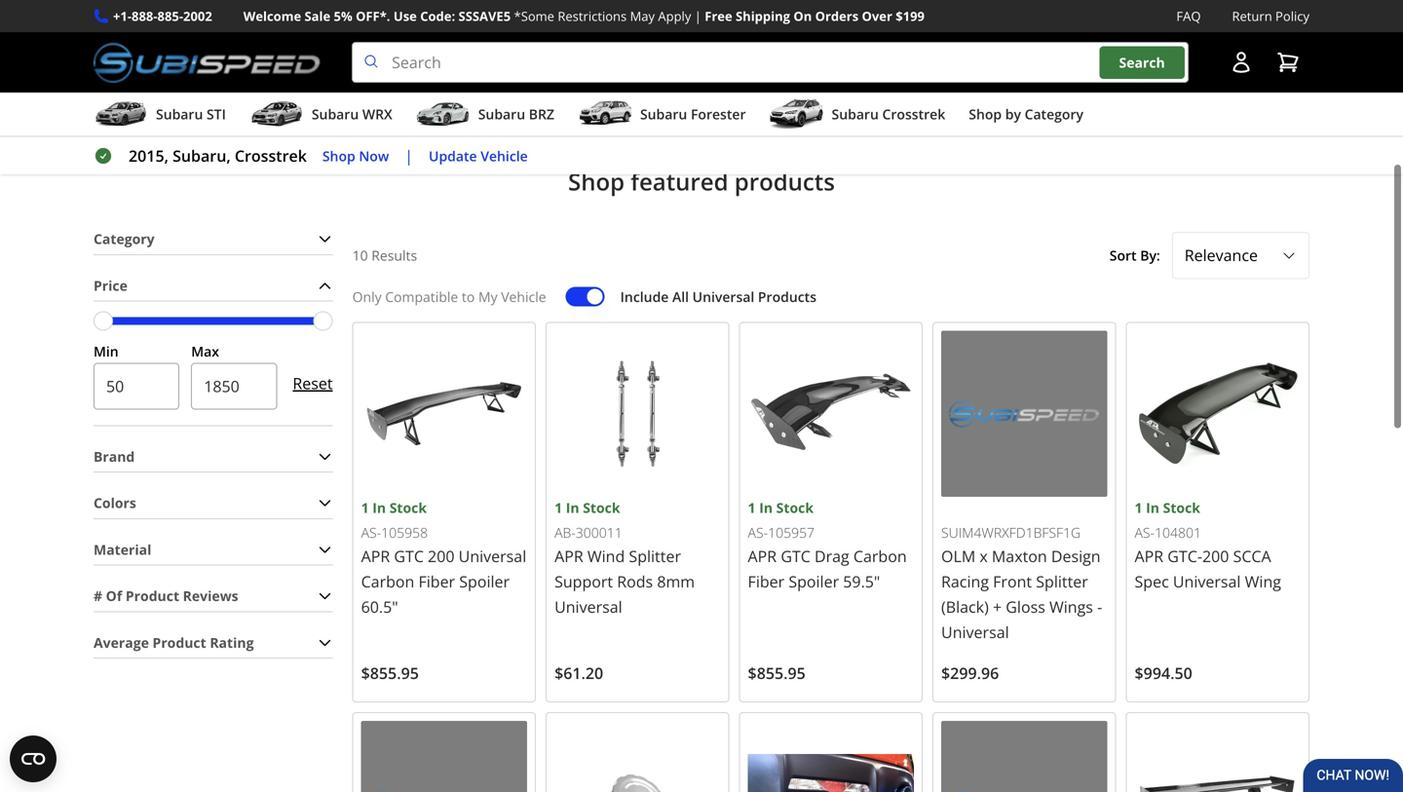 Task type: locate. For each thing, give the bounding box(es) containing it.
front wind splitter image image
[[846, 0, 963, 74]]

59.5"
[[843, 571, 880, 592]]

0 horizontal spatial fiber
[[419, 571, 455, 592]]

1 for apr gtc-200 scca spec universal wing
[[1135, 499, 1143, 517]]

brand button
[[94, 442, 333, 472]]

2 fiber from the left
[[748, 571, 785, 592]]

apr wind splitter support rods 8mm universal image
[[555, 331, 721, 497]]

1 horizontal spatial gtc
[[781, 546, 811, 567]]

spoiler inside 1 in stock as-105957 apr gtc drag carbon fiber spoiler 59.5"
[[789, 571, 839, 592]]

apr inside 1 in stock as-105958 apr gtc 200 universal carbon fiber spoiler 60.5"
[[361, 546, 390, 567]]

apr inside 1 in stock as-105957 apr gtc drag carbon fiber spoiler 59.5"
[[748, 546, 777, 567]]

stock up 300011
[[583, 499, 620, 517]]

0 horizontal spatial gtc
[[394, 546, 424, 567]]

0 vertical spatial wind
[[880, 89, 915, 107]]

stock up 104801
[[1163, 499, 1201, 517]]

stock inside 1 in stock as-105957 apr gtc drag carbon fiber spoiler 59.5"
[[776, 499, 814, 517]]

3 as- from the left
[[1135, 523, 1155, 542]]

wings
[[522, 89, 563, 107], [1050, 596, 1093, 617]]

minimum slider
[[94, 312, 113, 331]]

shop for shop featured products
[[568, 166, 625, 197]]

1 and from the left
[[493, 89, 518, 107]]

in up ab-
[[566, 499, 579, 517]]

as- inside 1 in stock as-105957 apr gtc drag carbon fiber spoiler 59.5"
[[748, 523, 768, 542]]

2 1 from the left
[[748, 499, 756, 517]]

search
[[1119, 53, 1165, 72]]

colors button
[[94, 488, 333, 518]]

update vehicle
[[429, 146, 528, 165]]

0 horizontal spatial wings
[[522, 89, 563, 107]]

$994.50
[[1135, 663, 1193, 684]]

1 stock from the left
[[390, 499, 427, 517]]

return policy link
[[1232, 6, 1310, 26]]

diffusers and vortex generators link
[[608, 80, 795, 124]]

1 horizontal spatial wind
[[880, 89, 915, 107]]

2 spoiler from the left
[[789, 571, 839, 592]]

and inside diffusers and vortex generators
[[697, 89, 723, 107]]

in for apr gtc-200 scca spec universal wing
[[1146, 499, 1160, 517]]

only
[[352, 287, 382, 306]]

2 as- from the left
[[748, 523, 768, 542]]

200 inside 1 in stock as-105958 apr gtc 200 universal carbon fiber spoiler 60.5"
[[428, 546, 455, 567]]

universal
[[693, 287, 755, 306], [459, 546, 527, 567], [1173, 571, 1241, 592], [555, 596, 622, 617], [941, 622, 1009, 643]]

subaru
[[156, 105, 203, 123], [312, 105, 359, 123], [478, 105, 525, 123], [640, 105, 687, 123], [832, 105, 879, 123]]

a subaru sti thumbnail image image
[[94, 100, 148, 129]]

0 vertical spatial vehicle
[[481, 146, 528, 165]]

0 horizontal spatial spoiler
[[459, 571, 510, 592]]

0 horizontal spatial |
[[405, 145, 413, 166]]

| left free
[[695, 7, 702, 25]]

3 subaru from the left
[[478, 105, 525, 123]]

splitter
[[919, 89, 969, 107], [629, 546, 681, 567], [1036, 571, 1088, 592]]

apr down the 105957
[[748, 546, 777, 567]]

x
[[980, 546, 988, 567]]

splitter for apr wind splitter support rods 8mm universal
[[629, 546, 681, 567]]

subaru for subaru brz
[[478, 105, 525, 123]]

3 1 from the left
[[555, 499, 562, 517]]

only compatible to my vehicle
[[352, 287, 546, 306]]

suim4wrxfd1bfsf1g olm x maxton design racing front splitter (black) + gloss wings - universal
[[941, 523, 1102, 643]]

0 horizontal spatial shop
[[322, 146, 355, 165]]

subaru for subaru crosstrek
[[832, 105, 879, 123]]

3 stock from the left
[[583, 499, 620, 517]]

fiber down the 105957
[[748, 571, 785, 592]]

1 vertical spatial shop
[[322, 146, 355, 165]]

in up 104801
[[1146, 499, 1160, 517]]

1 vertical spatial splitter
[[629, 546, 681, 567]]

olm x maxton design racing side diffusers (black) + gloss wings - universal image
[[941, 721, 1108, 792]]

1 spoiler from the left
[[459, 571, 510, 592]]

subaru sti button
[[94, 97, 226, 136]]

Select... button
[[1172, 232, 1310, 279]]

1 horizontal spatial shop
[[568, 166, 625, 197]]

front
[[840, 89, 877, 107], [993, 571, 1032, 592]]

splitter down design
[[1036, 571, 1088, 592]]

gtc down 105958
[[394, 546, 424, 567]]

2 200 from the left
[[1203, 546, 1229, 567]]

button image
[[1230, 51, 1253, 74]]

shop left now at top
[[322, 146, 355, 165]]

min
[[94, 342, 119, 361]]

may
[[630, 7, 655, 25]]

carbon inside 1 in stock as-105957 apr gtc drag carbon fiber spoiler 59.5"
[[854, 546, 907, 567]]

4 apr from the left
[[1135, 546, 1164, 567]]

apr gtc-200 scca spec universal wing image
[[1135, 331, 1301, 497]]

1 for apr gtc drag carbon fiber spoiler 59.5"
[[748, 499, 756, 517]]

front right a subaru crosstrek thumbnail image
[[840, 89, 877, 107]]

subispeed logo image
[[94, 42, 321, 83]]

vehicle right my
[[501, 287, 546, 306]]

and
[[493, 89, 518, 107], [697, 89, 723, 107]]

subaru wrx button
[[249, 97, 393, 136]]

1 horizontal spatial crosstrek
[[882, 105, 946, 123]]

wind
[[880, 89, 915, 107], [588, 546, 625, 567]]

2 apr from the left
[[748, 546, 777, 567]]

1 for apr gtc 200 universal carbon fiber spoiler 60.5"
[[361, 499, 369, 517]]

vehicle
[[481, 146, 528, 165], [501, 287, 546, 306]]

0 vertical spatial crosstrek
[[882, 105, 946, 123]]

policy
[[1276, 7, 1310, 25]]

in inside 1 in stock as-105957 apr gtc drag carbon fiber spoiler 59.5"
[[759, 499, 773, 517]]

1 inside 1 in stock as-105958 apr gtc 200 universal carbon fiber spoiler 60.5"
[[361, 499, 369, 517]]

3 apr from the left
[[555, 546, 583, 567]]

0 vertical spatial product
[[126, 587, 179, 605]]

0 vertical spatial splitter
[[919, 89, 969, 107]]

200 inside the 1 in stock as-104801 apr gtc-200 scca spec universal wing
[[1203, 546, 1229, 567]]

1 in from the left
[[373, 499, 386, 517]]

include all universal products
[[620, 287, 817, 306]]

product right of
[[126, 587, 179, 605]]

in inside the 1 in stock as-104801 apr gtc-200 scca spec universal wing
[[1146, 499, 1160, 517]]

shop inside shop by category dropdown button
[[969, 105, 1002, 123]]

design
[[1051, 546, 1101, 567]]

material
[[94, 540, 151, 559]]

carbon up 60.5" in the bottom left of the page
[[361, 571, 415, 592]]

1 horizontal spatial carbon
[[854, 546, 907, 567]]

stock for apr gtc drag carbon fiber spoiler 59.5"
[[776, 499, 814, 517]]

subaru inside dropdown button
[[156, 105, 203, 123]]

splitter up rods
[[629, 546, 681, 567]]

1 inside the 1 in stock ab-300011 apr wind splitter support rods 8mm universal
[[555, 499, 562, 517]]

4 in from the left
[[1146, 499, 1160, 517]]

5 subaru from the left
[[832, 105, 879, 123]]

subaru for subaru wrx
[[312, 105, 359, 123]]

fiber down 105958
[[419, 571, 455, 592]]

universal inside 1 in stock as-105958 apr gtc 200 universal carbon fiber spoiler 60.5"
[[459, 546, 527, 567]]

vehicle down subaru brz
[[481, 146, 528, 165]]

4 stock from the left
[[1163, 499, 1201, 517]]

as- inside 1 in stock as-105958 apr gtc 200 universal carbon fiber spoiler 60.5"
[[361, 523, 381, 542]]

shop left by
[[969, 105, 1002, 123]]

4 subaru from the left
[[640, 105, 687, 123]]

(black)
[[941, 596, 989, 617]]

1 vertical spatial front
[[993, 571, 1032, 592]]

1 horizontal spatial and
[[697, 89, 723, 107]]

10
[[352, 246, 368, 265]]

splitter inside suim4wrxfd1bfsf1g olm x maxton design racing front splitter (black) + gloss wings - universal
[[1036, 571, 1088, 592]]

over
[[862, 7, 893, 25]]

1 vertical spatial crosstrek
[[235, 145, 307, 166]]

2 horizontal spatial as-
[[1135, 523, 1155, 542]]

ab-
[[555, 523, 576, 542]]

2 stock from the left
[[776, 499, 814, 517]]

3 in from the left
[[566, 499, 579, 517]]

apexi stainless steel exhaust under panel for n1 - 2013+ fr-s / brz image
[[748, 721, 914, 792]]

fiber
[[419, 571, 455, 592], [748, 571, 785, 592]]

4 1 from the left
[[1135, 499, 1143, 517]]

subaru crosstrek
[[832, 105, 946, 123]]

apr for apr wind splitter support rods 8mm universal
[[555, 546, 583, 567]]

2 vertical spatial shop
[[568, 166, 625, 197]]

as- for apr gtc 200 universal carbon fiber spoiler 60.5"
[[361, 523, 381, 542]]

apr gt-250 carbon fiber 67in wing with 7in pedestals - 2013+ ft86 image
[[1135, 721, 1301, 792]]

1 horizontal spatial spoiler
[[789, 571, 839, 592]]

0 horizontal spatial wind
[[588, 546, 625, 567]]

| right now at top
[[405, 145, 413, 166]]

carbon up 59.5"
[[854, 546, 907, 567]]

front inside suim4wrxfd1bfsf1g olm x maxton design racing front splitter (black) + gloss wings - universal
[[993, 571, 1032, 592]]

1 gtc from the left
[[394, 546, 424, 567]]

stock for apr gtc-200 scca spec universal wing
[[1163, 499, 1201, 517]]

1 vertical spatial wind
[[588, 546, 625, 567]]

vortex
[[726, 89, 772, 107]]

0 horizontal spatial 200
[[428, 546, 455, 567]]

1 for apr wind splitter support rods 8mm universal
[[555, 499, 562, 517]]

spoilers and wings
[[435, 89, 563, 107]]

1 $855.95 from the left
[[361, 663, 419, 684]]

subaru sti
[[156, 105, 226, 123]]

vehicle inside 'button'
[[481, 146, 528, 165]]

stock inside the 1 in stock as-104801 apr gtc-200 scca spec universal wing
[[1163, 499, 1201, 517]]

free
[[705, 7, 733, 25]]

+1-888-885-2002
[[113, 7, 212, 25]]

crosstrek down "front wind splitter image"
[[882, 105, 946, 123]]

support
[[555, 571, 613, 592]]

+1-
[[113, 7, 132, 25]]

1 inside the 1 in stock as-104801 apr gtc-200 scca spec universal wing
[[1135, 499, 1143, 517]]

1 subaru from the left
[[156, 105, 203, 123]]

gtc down the 105957
[[781, 546, 811, 567]]

apr down 105958
[[361, 546, 390, 567]]

splitter left by
[[919, 89, 969, 107]]

shop inside shop now link
[[322, 146, 355, 165]]

in for apr gtc 200 universal carbon fiber spoiler 60.5"
[[373, 499, 386, 517]]

1 horizontal spatial fiber
[[748, 571, 785, 592]]

stock up 105958
[[390, 499, 427, 517]]

category
[[94, 230, 155, 248]]

apr inside the 1 in stock ab-300011 apr wind splitter support rods 8mm universal
[[555, 546, 583, 567]]

shop for shop by category
[[969, 105, 1002, 123]]

1 200 from the left
[[428, 546, 455, 567]]

fiber inside 1 in stock as-105957 apr gtc drag carbon fiber spoiler 59.5"
[[748, 571, 785, 592]]

product
[[126, 587, 179, 605], [153, 633, 206, 652]]

wind down "front wind splitter image"
[[880, 89, 915, 107]]

rods
[[617, 571, 653, 592]]

product inside dropdown button
[[153, 633, 206, 652]]

as- for apr gtc drag carbon fiber spoiler 59.5"
[[748, 523, 768, 542]]

0 horizontal spatial and
[[493, 89, 518, 107]]

in inside 1 in stock as-105958 apr gtc 200 universal carbon fiber spoiler 60.5"
[[373, 499, 386, 517]]

shop
[[969, 105, 1002, 123], [322, 146, 355, 165], [568, 166, 625, 197]]

2 horizontal spatial splitter
[[1036, 571, 1088, 592]]

wind down 300011
[[588, 546, 625, 567]]

gtc for spoiler
[[781, 546, 811, 567]]

stock inside the 1 in stock ab-300011 apr wind splitter support rods 8mm universal
[[583, 499, 620, 517]]

sale
[[305, 7, 331, 25]]

0 vertical spatial wings
[[522, 89, 563, 107]]

apr down ab-
[[555, 546, 583, 567]]

front wind splitter link
[[840, 80, 969, 107]]

a subaru wrx thumbnail image image
[[249, 100, 304, 129]]

1 fiber from the left
[[419, 571, 455, 592]]

1 horizontal spatial $855.95
[[748, 663, 806, 684]]

diffusers and vortex generators image image
[[643, 0, 760, 74]]

average
[[94, 633, 149, 652]]

|
[[695, 7, 702, 25], [405, 145, 413, 166]]

products
[[735, 166, 835, 197]]

material button
[[94, 535, 333, 565]]

1 inside 1 in stock as-105957 apr gtc drag carbon fiber spoiler 59.5"
[[748, 499, 756, 517]]

1 as- from the left
[[361, 523, 381, 542]]

apr inside the 1 in stock as-104801 apr gtc-200 scca spec universal wing
[[1135, 546, 1164, 567]]

2 subaru from the left
[[312, 105, 359, 123]]

0 horizontal spatial front
[[840, 89, 877, 107]]

1 vertical spatial carbon
[[361, 571, 415, 592]]

2 horizontal spatial shop
[[969, 105, 1002, 123]]

splitter inside the 1 in stock ab-300011 apr wind splitter support rods 8mm universal
[[629, 546, 681, 567]]

1 horizontal spatial wings
[[1050, 596, 1093, 617]]

Min text field
[[94, 363, 180, 410]]

gtc inside 1 in stock as-105958 apr gtc 200 universal carbon fiber spoiler 60.5"
[[394, 546, 424, 567]]

1 horizontal spatial as-
[[748, 523, 768, 542]]

1 1 from the left
[[361, 499, 369, 517]]

5%
[[334, 7, 353, 25]]

0 vertical spatial carbon
[[854, 546, 907, 567]]

$855.95 for apr gtc 200 universal carbon fiber spoiler 60.5"
[[361, 663, 419, 684]]

2015, subaru, crosstrek
[[129, 145, 307, 166]]

0 vertical spatial shop
[[969, 105, 1002, 123]]

results
[[372, 246, 417, 265]]

2 gtc from the left
[[781, 546, 811, 567]]

apr up spec
[[1135, 546, 1164, 567]]

stock inside 1 in stock as-105958 apr gtc 200 universal carbon fiber spoiler 60.5"
[[390, 499, 427, 517]]

1 horizontal spatial splitter
[[919, 89, 969, 107]]

subaru inside 'dropdown button'
[[832, 105, 879, 123]]

apr gtc drag carbon fiber spoiler 59.5" image
[[748, 331, 914, 497]]

as- inside the 1 in stock as-104801 apr gtc-200 scca spec universal wing
[[1135, 523, 1155, 542]]

carbon
[[854, 546, 907, 567], [361, 571, 415, 592]]

1 vertical spatial wings
[[1050, 596, 1093, 617]]

featured
[[631, 166, 729, 197]]

shipping
[[736, 7, 790, 25]]

0 horizontal spatial splitter
[[629, 546, 681, 567]]

front down 'maxton'
[[993, 571, 1032, 592]]

as- for apr gtc-200 scca spec universal wing
[[1135, 523, 1155, 542]]

in inside the 1 in stock ab-300011 apr wind splitter support rods 8mm universal
[[566, 499, 579, 517]]

1 vertical spatial product
[[153, 633, 206, 652]]

stock
[[390, 499, 427, 517], [776, 499, 814, 517], [583, 499, 620, 517], [1163, 499, 1201, 517]]

scca
[[1233, 546, 1271, 567]]

0 horizontal spatial as-
[[361, 523, 381, 542]]

gtc for fiber
[[394, 546, 424, 567]]

in up 105958
[[373, 499, 386, 517]]

1 horizontal spatial |
[[695, 7, 702, 25]]

crosstrek down a subaru wrx thumbnail image on the top of the page
[[235, 145, 307, 166]]

-
[[1097, 596, 1102, 617]]

compatible
[[385, 287, 458, 306]]

0 horizontal spatial carbon
[[361, 571, 415, 592]]

200 left scca
[[1203, 546, 1229, 567]]

2 vertical spatial splitter
[[1036, 571, 1088, 592]]

1 apr from the left
[[361, 546, 390, 567]]

stock up the 105957
[[776, 499, 814, 517]]

gtc-
[[1168, 546, 1203, 567]]

and inside "link"
[[493, 89, 518, 107]]

product down "# of product reviews"
[[153, 633, 206, 652]]

crosstrek
[[882, 105, 946, 123], [235, 145, 307, 166]]

a subaru crosstrek thumbnail image image
[[769, 100, 824, 129]]

in up the 105957
[[759, 499, 773, 517]]

return
[[1232, 7, 1273, 25]]

200 down 105958
[[428, 546, 455, 567]]

spoilers and wings link
[[435, 80, 563, 107]]

stock for apr wind splitter support rods 8mm universal
[[583, 499, 620, 517]]

subaru wrx
[[312, 105, 393, 123]]

2 in from the left
[[759, 499, 773, 517]]

2 and from the left
[[697, 89, 723, 107]]

update
[[429, 146, 477, 165]]

0 horizontal spatial $855.95
[[361, 663, 419, 684]]

olm kaze style paint matched roof spoiler image
[[555, 721, 721, 792]]

1 in stock as-104801 apr gtc-200 scca spec universal wing
[[1135, 499, 1282, 592]]

+1-888-885-2002 link
[[113, 6, 212, 26]]

0 vertical spatial |
[[695, 7, 702, 25]]

subaru for subaru forester
[[640, 105, 687, 123]]

2 $855.95 from the left
[[748, 663, 806, 684]]

1 horizontal spatial front
[[993, 571, 1032, 592]]

1 horizontal spatial 200
[[1203, 546, 1229, 567]]

gtc inside 1 in stock as-105957 apr gtc drag carbon fiber spoiler 59.5"
[[781, 546, 811, 567]]

shop down a subaru forester thumbnail image
[[568, 166, 625, 197]]

of
[[106, 587, 122, 605]]



Task type: vqa. For each thing, say whether or not it's contained in the screenshot.


Task type: describe. For each thing, give the bounding box(es) containing it.
#
[[94, 587, 102, 605]]

olm x maxton design racing front splitter (black) + gloss wings - universal image
[[941, 331, 1108, 497]]

10 results
[[352, 246, 417, 265]]

forester
[[691, 105, 746, 123]]

888-
[[132, 7, 157, 25]]

average product rating button
[[94, 628, 333, 658]]

products
[[758, 287, 817, 306]]

spoiler inside 1 in stock as-105958 apr gtc 200 universal carbon fiber spoiler 60.5"
[[459, 571, 510, 592]]

apr for apr gtc-200 scca spec universal wing
[[1135, 546, 1164, 567]]

carbon inside 1 in stock as-105958 apr gtc 200 universal carbon fiber spoiler 60.5"
[[361, 571, 415, 592]]

search input field
[[352, 42, 1189, 83]]

spec
[[1135, 571, 1169, 592]]

to
[[462, 287, 475, 306]]

shop now link
[[322, 145, 389, 167]]

price button
[[94, 271, 333, 301]]

stock for apr gtc 200 universal carbon fiber spoiler 60.5"
[[390, 499, 427, 517]]

gloss
[[1006, 596, 1046, 617]]

now
[[359, 146, 389, 165]]

reset button
[[293, 360, 333, 407]]

apr for apr gtc 200 universal carbon fiber spoiler 60.5"
[[361, 546, 390, 567]]

fiber inside 1 in stock as-105958 apr gtc 200 universal carbon fiber spoiler 60.5"
[[419, 571, 455, 592]]

# of product reviews
[[94, 587, 238, 605]]

1 vertical spatial |
[[405, 145, 413, 166]]

subaru for subaru sti
[[156, 105, 203, 123]]

spoilers
[[435, 89, 489, 107]]

maxton
[[992, 546, 1047, 567]]

in for apr wind splitter support rods 8mm universal
[[566, 499, 579, 517]]

a subaru brz thumbnail image image
[[416, 100, 470, 129]]

a subaru forester thumbnail image image
[[578, 100, 632, 129]]

and for wings
[[493, 89, 518, 107]]

0 vertical spatial front
[[840, 89, 877, 107]]

use
[[394, 7, 417, 25]]

shop for shop now
[[322, 146, 355, 165]]

price
[[94, 276, 128, 295]]

faq
[[1177, 7, 1201, 25]]

rating
[[210, 633, 254, 652]]

1 vertical spatial vehicle
[[501, 287, 546, 306]]

0 horizontal spatial crosstrek
[[235, 145, 307, 166]]

product inside dropdown button
[[126, 587, 179, 605]]

105958
[[381, 523, 428, 542]]

select... image
[[1282, 248, 1297, 263]]

subaru,
[[173, 145, 231, 166]]

on
[[794, 7, 812, 25]]

subaru brz
[[478, 105, 555, 123]]

wind inside the 1 in stock ab-300011 apr wind splitter support rods 8mm universal
[[588, 546, 625, 567]]

wing
[[1245, 571, 1282, 592]]

update vehicle button
[[429, 145, 528, 167]]

60.5"
[[361, 596, 398, 617]]

apply
[[658, 7, 691, 25]]

welcome
[[243, 7, 301, 25]]

by
[[1006, 105, 1021, 123]]

in for apr gtc drag carbon fiber spoiler 59.5"
[[759, 499, 773, 517]]

+
[[993, 596, 1002, 617]]

all
[[672, 287, 689, 306]]

universal inside suim4wrxfd1bfsf1g olm x maxton design racing front splitter (black) + gloss wings - universal
[[941, 622, 1009, 643]]

diffusers and vortex generators
[[632, 89, 772, 124]]

colors
[[94, 494, 136, 512]]

my
[[478, 287, 498, 306]]

*some
[[514, 7, 555, 25]]

1 in stock as-105958 apr gtc 200 universal carbon fiber spoiler 60.5"
[[361, 499, 527, 617]]

crosstrek inside 'dropdown button'
[[882, 105, 946, 123]]

faq link
[[1177, 6, 1201, 26]]

search button
[[1100, 46, 1185, 79]]

brand
[[94, 447, 135, 466]]

drag
[[815, 546, 850, 567]]

welcome sale 5% off*. use code: sssave5 *some restrictions may apply | free shipping on orders over $199
[[243, 7, 925, 25]]

shop by category
[[969, 105, 1084, 123]]

subaru forester button
[[578, 97, 746, 136]]

1 in stock ab-300011 apr wind splitter support rods 8mm universal
[[555, 499, 695, 617]]

front wind splitter
[[840, 89, 969, 107]]

spoilers and wings image image
[[441, 0, 557, 74]]

suim4wrxfd1bfsf1g
[[941, 523, 1081, 542]]

105957
[[768, 523, 815, 542]]

code:
[[420, 7, 455, 25]]

shop by category button
[[969, 97, 1084, 136]]

universal inside the 1 in stock ab-300011 apr wind splitter support rods 8mm universal
[[555, 596, 622, 617]]

$299.96
[[941, 663, 999, 684]]

apr for apr gtc drag carbon fiber spoiler 59.5"
[[748, 546, 777, 567]]

104801
[[1155, 523, 1202, 542]]

by:
[[1140, 246, 1161, 265]]

sssave5
[[459, 7, 511, 25]]

generators
[[663, 106, 740, 124]]

splitter for olm x maxton design racing front splitter (black) + gloss wings - universal
[[1036, 571, 1088, 592]]

$199
[[896, 7, 925, 25]]

sort by:
[[1110, 246, 1161, 265]]

$855.95 for apr gtc drag carbon fiber spoiler 59.5"
[[748, 663, 806, 684]]

return policy
[[1232, 7, 1310, 25]]

open widget image
[[10, 736, 57, 783]]

average product rating
[[94, 633, 254, 652]]

apr gtc 200 universal carbon fiber spoiler 60.5" image
[[361, 331, 527, 497]]

reset
[[293, 373, 333, 394]]

subaru brz button
[[416, 97, 555, 136]]

wings inside suim4wrxfd1bfsf1g olm x maxton design racing front splitter (black) + gloss wings - universal
[[1050, 596, 1093, 617]]

reviews
[[183, 587, 238, 605]]

racing
[[941, 571, 989, 592]]

200 for gtc-
[[1203, 546, 1229, 567]]

8mm
[[657, 571, 695, 592]]

wings inside "link"
[[522, 89, 563, 107]]

2015,
[[129, 145, 169, 166]]

200 for gtc
[[428, 546, 455, 567]]

and for vortex
[[697, 89, 723, 107]]

off*.
[[356, 7, 390, 25]]

2002
[[183, 7, 212, 25]]

olm
[[941, 546, 976, 567]]

universal inside the 1 in stock as-104801 apr gtc-200 scca spec universal wing
[[1173, 571, 1241, 592]]

Max text field
[[191, 363, 277, 410]]

885-
[[157, 7, 183, 25]]

subaru crosstrek button
[[769, 97, 946, 136]]

wrx
[[362, 105, 393, 123]]

sort
[[1110, 246, 1137, 265]]

olm x maxton design racing side diffusers (black+red) + gloss wings - universal image
[[361, 721, 527, 792]]

maximum slider
[[313, 312, 333, 331]]



